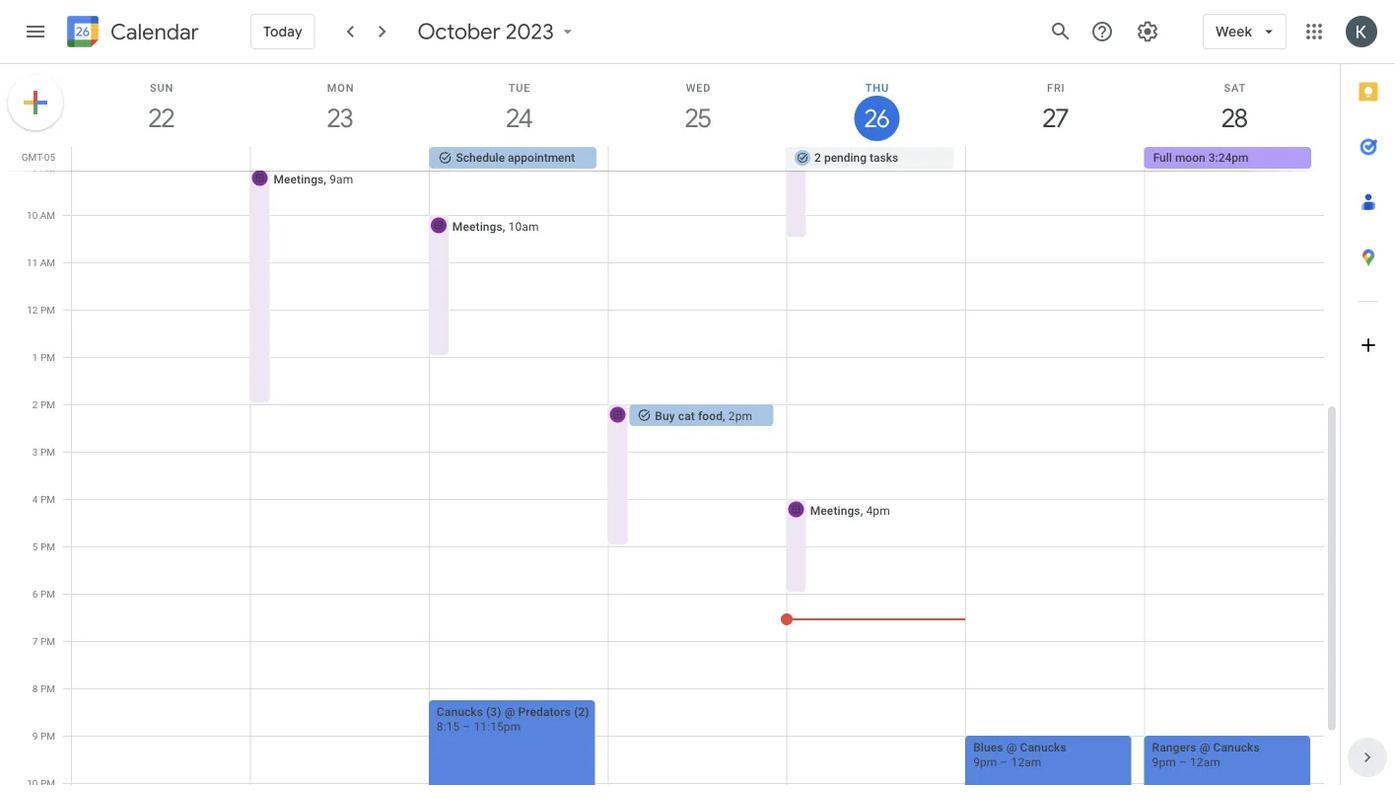 Task type: vqa. For each thing, say whether or not it's contained in the screenshot.
Full
yes



Task type: locate. For each thing, give the bounding box(es) containing it.
1 12am from the left
[[1011, 755, 1042, 769]]

canucks right rangers
[[1214, 740, 1260, 754]]

10 pm from the top
[[40, 730, 55, 742]]

0 horizontal spatial meetings
[[274, 172, 324, 186]]

moon
[[1175, 151, 1206, 165]]

sun
[[150, 81, 174, 94]]

2 horizontal spatial –
[[1179, 755, 1187, 769]]

canucks for blues @ canucks
[[1020, 740, 1067, 754]]

meetings left 9am
[[274, 172, 324, 186]]

24 link
[[497, 96, 542, 141]]

, left 9am
[[324, 172, 327, 186]]

, for meetings , 9am
[[324, 172, 327, 186]]

@
[[505, 705, 515, 718], [1007, 740, 1017, 754], [1200, 740, 1211, 754]]

1 horizontal spatial –
[[1000, 755, 1008, 769]]

1 vertical spatial 2
[[32, 398, 38, 410]]

9 pm from the top
[[40, 682, 55, 694]]

today button
[[250, 8, 315, 55]]

pm right the 3
[[40, 446, 55, 458]]

0 horizontal spatial –
[[463, 719, 471, 733]]

1 horizontal spatial canucks
[[1020, 740, 1067, 754]]

8 pm from the top
[[40, 635, 55, 647]]

5 pm from the top
[[40, 493, 55, 505]]

1 vertical spatial 9
[[32, 730, 38, 742]]

0 vertical spatial 2
[[815, 151, 821, 165]]

canucks inside canucks (3) @ predators (2) 8:15 – 11:15pm
[[437, 705, 483, 718]]

0 vertical spatial 9
[[32, 162, 38, 174]]

meetings left 4pm
[[810, 503, 861, 517]]

– down blues at right bottom
[[1000, 755, 1008, 769]]

0 vertical spatial meetings
[[274, 172, 324, 186]]

2 down 1
[[32, 398, 38, 410]]

4 cell from the left
[[966, 147, 1145, 171]]

28
[[1221, 102, 1247, 134]]

tue 24
[[505, 81, 531, 134]]

1 horizontal spatial meetings
[[453, 219, 503, 233]]

pm down 8 pm
[[40, 730, 55, 742]]

– down rangers
[[1179, 755, 1187, 769]]

, for meetings , 4pm
[[861, 503, 863, 517]]

3 am from the top
[[40, 256, 55, 268]]

canucks inside blues @ canucks 9pm – 12am
[[1020, 740, 1067, 754]]

meetings for meetings , 10am
[[453, 219, 503, 233]]

am
[[40, 162, 55, 174], [40, 209, 55, 221], [40, 256, 55, 268]]

pm right 8
[[40, 682, 55, 694]]

2 vertical spatial am
[[40, 256, 55, 268]]

9 down 8
[[32, 730, 38, 742]]

0 horizontal spatial @
[[505, 705, 515, 718]]

– inside blues @ canucks 9pm – 12am
[[1000, 755, 1008, 769]]

2 inside "button"
[[815, 151, 821, 165]]

cell up 9am
[[251, 147, 430, 171]]

am for 9 am
[[40, 162, 55, 174]]

3 pm from the top
[[40, 398, 55, 410]]

cell down 27 link
[[966, 147, 1145, 171]]

1 9pm from the left
[[974, 755, 997, 769]]

1 vertical spatial meetings
[[453, 219, 503, 233]]

@ for blues @ canucks 9pm – 12am
[[1007, 740, 1017, 754]]

1 horizontal spatial 2
[[815, 151, 821, 165]]

october 2023
[[418, 18, 554, 45]]

row
[[63, 147, 1340, 171]]

5
[[32, 540, 38, 552]]

am up the 10 am
[[40, 162, 55, 174]]

6 pm from the top
[[40, 540, 55, 552]]

1 horizontal spatial 12am
[[1190, 755, 1221, 769]]

1 horizontal spatial 9pm
[[1152, 755, 1176, 769]]

sat 28
[[1221, 81, 1247, 134]]

4 pm from the top
[[40, 446, 55, 458]]

canucks for rangers @ canucks
[[1214, 740, 1260, 754]]

tue
[[509, 81, 531, 94]]

@ right (3)
[[505, 705, 515, 718]]

pm right 1
[[40, 351, 55, 363]]

grid containing 22
[[0, 64, 1340, 785]]

,
[[324, 172, 327, 186], [503, 219, 505, 233], [723, 409, 726, 423], [861, 503, 863, 517]]

9pm inside rangers @ canucks 9pm – 12am
[[1152, 755, 1176, 769]]

pm right 7
[[40, 635, 55, 647]]

23 link
[[318, 96, 363, 141]]

october
[[418, 18, 501, 45]]

canucks up 8:15
[[437, 705, 483, 718]]

tab list
[[1341, 64, 1395, 730]]

–
[[463, 719, 471, 733], [1000, 755, 1008, 769], [1179, 755, 1187, 769]]

– for rangers @ canucks 9pm – 12am
[[1179, 755, 1187, 769]]

10
[[27, 209, 38, 221]]

@ right rangers
[[1200, 740, 1211, 754]]

cell down 22 link
[[72, 147, 251, 171]]

1 pm from the top
[[40, 304, 55, 316]]

0 horizontal spatial 2
[[32, 398, 38, 410]]

2
[[815, 151, 821, 165], [32, 398, 38, 410]]

sat
[[1224, 81, 1246, 94]]

pm up the 3 pm
[[40, 398, 55, 410]]

9 for 9 am
[[32, 162, 38, 174]]

9
[[32, 162, 38, 174], [32, 730, 38, 742]]

, left 4pm
[[861, 503, 863, 517]]

meetings left 10am
[[453, 219, 503, 233]]

canucks right blues at right bottom
[[1020, 740, 1067, 754]]

@ right blues at right bottom
[[1007, 740, 1017, 754]]

wed
[[686, 81, 711, 94]]

2 am from the top
[[40, 209, 55, 221]]

2023
[[506, 18, 554, 45]]

2 pm
[[32, 398, 55, 410]]

27 link
[[1033, 96, 1079, 141]]

1 horizontal spatial @
[[1007, 740, 1017, 754]]

1 am from the top
[[40, 162, 55, 174]]

0 horizontal spatial 12am
[[1011, 755, 1042, 769]]

9pm
[[974, 755, 997, 769], [1152, 755, 1176, 769]]

2 for 2 pm
[[32, 398, 38, 410]]

meetings for meetings , 9am
[[274, 172, 324, 186]]

2 vertical spatial meetings
[[810, 503, 861, 517]]

, left 10am
[[503, 219, 505, 233]]

1 vertical spatial am
[[40, 209, 55, 221]]

meetings
[[274, 172, 324, 186], [453, 219, 503, 233], [810, 503, 861, 517]]

2 left pending at the top
[[815, 151, 821, 165]]

0 horizontal spatial 9pm
[[974, 755, 997, 769]]

2 horizontal spatial meetings
[[810, 503, 861, 517]]

– inside canucks (3) @ predators (2) 8:15 – 11:15pm
[[463, 719, 471, 733]]

2 9pm from the left
[[1152, 755, 1176, 769]]

0 vertical spatial am
[[40, 162, 55, 174]]

am right 10
[[40, 209, 55, 221]]

sun 22
[[147, 81, 174, 134]]

cell down 25 link
[[608, 147, 787, 171]]

9pm down rangers
[[1152, 755, 1176, 769]]

row containing schedule appointment
[[63, 147, 1340, 171]]

pm right 12
[[40, 304, 55, 316]]

am for 10 am
[[40, 209, 55, 221]]

12am inside blues @ canucks 9pm – 12am
[[1011, 755, 1042, 769]]

pm for 1 pm
[[40, 351, 55, 363]]

22 link
[[139, 96, 184, 141]]

0 horizontal spatial canucks
[[437, 705, 483, 718]]

9pm inside blues @ canucks 9pm – 12am
[[974, 755, 997, 769]]

7 pm from the top
[[40, 588, 55, 600]]

@ inside canucks (3) @ predators (2) 8:15 – 11:15pm
[[505, 705, 515, 718]]

2 horizontal spatial @
[[1200, 740, 1211, 754]]

05
[[44, 151, 55, 163]]

grid
[[0, 64, 1340, 785]]

row inside grid
[[63, 147, 1340, 171]]

3
[[32, 446, 38, 458]]

1 9 from the top
[[32, 162, 38, 174]]

12
[[27, 304, 38, 316]]

12am
[[1011, 755, 1042, 769], [1190, 755, 1221, 769]]

am right 11
[[40, 256, 55, 268]]

9pm for rangers @ canucks 9pm – 12am
[[1152, 755, 1176, 769]]

today
[[263, 23, 303, 40]]

2 12am from the left
[[1190, 755, 1221, 769]]

25 link
[[676, 96, 721, 141]]

week
[[1216, 23, 1252, 40]]

2 9 from the top
[[32, 730, 38, 742]]

canucks inside rangers @ canucks 9pm – 12am
[[1214, 740, 1260, 754]]

calendar heading
[[107, 18, 199, 46]]

pm right 5
[[40, 540, 55, 552]]

pending
[[824, 151, 867, 165]]

pm right 6
[[40, 588, 55, 600]]

pm right 4 on the left of page
[[40, 493, 55, 505]]

9 left 05
[[32, 162, 38, 174]]

– inside rangers @ canucks 9pm – 12am
[[1179, 755, 1187, 769]]

@ inside rangers @ canucks 9pm – 12am
[[1200, 740, 1211, 754]]

9pm down blues at right bottom
[[974, 755, 997, 769]]

pm
[[40, 304, 55, 316], [40, 351, 55, 363], [40, 398, 55, 410], [40, 446, 55, 458], [40, 493, 55, 505], [40, 540, 55, 552], [40, 588, 55, 600], [40, 635, 55, 647], [40, 682, 55, 694], [40, 730, 55, 742]]

@ inside blues @ canucks 9pm – 12am
[[1007, 740, 1017, 754]]

2 pm from the top
[[40, 351, 55, 363]]

11:15pm
[[474, 719, 521, 733]]

1 pm
[[32, 351, 55, 363]]

12am inside rangers @ canucks 9pm – 12am
[[1190, 755, 1221, 769]]

2 horizontal spatial canucks
[[1214, 740, 1260, 754]]

cell
[[72, 147, 251, 171], [251, 147, 430, 171], [608, 147, 787, 171], [966, 147, 1145, 171]]

– right 8:15
[[463, 719, 471, 733]]



Task type: describe. For each thing, give the bounding box(es) containing it.
(2)
[[574, 705, 589, 718]]

full moon 3:24pm
[[1154, 151, 1249, 165]]

blues @ canucks 9pm – 12am
[[974, 740, 1067, 769]]

buy cat food , 2pm
[[655, 409, 753, 423]]

27
[[1042, 102, 1068, 134]]

fri 27
[[1042, 81, 1068, 134]]

rangers
[[1152, 740, 1197, 754]]

schedule appointment
[[456, 151, 575, 165]]

cat
[[678, 409, 695, 423]]

23
[[326, 102, 352, 134]]

10am
[[508, 219, 539, 233]]

, for meetings , 10am
[[503, 219, 505, 233]]

thu 26
[[864, 81, 889, 134]]

predators
[[518, 705, 571, 718]]

calendar
[[110, 18, 199, 46]]

full
[[1154, 151, 1173, 165]]

25
[[684, 102, 710, 134]]

mon 23
[[326, 81, 354, 134]]

settings menu image
[[1136, 20, 1160, 43]]

24
[[505, 102, 531, 134]]

calendar element
[[63, 12, 199, 55]]

pm for 12 pm
[[40, 304, 55, 316]]

2 pending tasks
[[815, 151, 899, 165]]

26
[[864, 103, 888, 134]]

9 pm
[[32, 730, 55, 742]]

pm for 7 pm
[[40, 635, 55, 647]]

1
[[32, 351, 38, 363]]

9 am
[[32, 162, 55, 174]]

fri
[[1047, 81, 1066, 94]]

meetings , 10am
[[453, 219, 539, 233]]

8
[[32, 682, 38, 694]]

meetings for meetings , 4pm
[[810, 503, 861, 517]]

12am for rangers
[[1190, 755, 1221, 769]]

pm for 3 pm
[[40, 446, 55, 458]]

6
[[32, 588, 38, 600]]

– for blues @ canucks 9pm – 12am
[[1000, 755, 1008, 769]]

gmt-
[[21, 151, 44, 163]]

wed 25
[[684, 81, 711, 134]]

food
[[698, 409, 723, 423]]

pm for 2 pm
[[40, 398, 55, 410]]

schedule appointment button
[[430, 147, 597, 169]]

9pm for blues @ canucks 9pm – 12am
[[974, 755, 997, 769]]

2pm
[[729, 409, 753, 423]]

3:24pm
[[1209, 151, 1249, 165]]

4 pm
[[32, 493, 55, 505]]

thu
[[866, 81, 889, 94]]

28 link
[[1212, 96, 1258, 141]]

week button
[[1203, 8, 1287, 55]]

schedule
[[456, 151, 505, 165]]

9 for 9 pm
[[32, 730, 38, 742]]

2 cell from the left
[[251, 147, 430, 171]]

blues
[[974, 740, 1004, 754]]

full moon 3:24pm button
[[1145, 147, 1312, 169]]

2 for 2 pending tasks
[[815, 151, 821, 165]]

main drawer image
[[24, 20, 47, 43]]

8:15
[[437, 719, 460, 733]]

3 cell from the left
[[608, 147, 787, 171]]

(3)
[[486, 705, 502, 718]]

pm for 4 pm
[[40, 493, 55, 505]]

, left 2pm
[[723, 409, 726, 423]]

12 pm
[[27, 304, 55, 316]]

9am
[[330, 172, 353, 186]]

canucks (3) @ predators (2) 8:15 – 11:15pm
[[437, 705, 589, 733]]

11 am
[[27, 256, 55, 268]]

5 pm
[[32, 540, 55, 552]]

7
[[32, 635, 38, 647]]

11
[[27, 256, 38, 268]]

12am for blues
[[1011, 755, 1042, 769]]

26 link
[[854, 96, 900, 141]]

22
[[147, 102, 173, 134]]

buy
[[655, 409, 675, 423]]

meetings , 9am
[[274, 172, 353, 186]]

october 2023 button
[[410, 18, 586, 45]]

tasks
[[870, 151, 899, 165]]

pm for 5 pm
[[40, 540, 55, 552]]

3 pm
[[32, 446, 55, 458]]

meetings , 4pm
[[810, 503, 890, 517]]

gmt-05
[[21, 151, 55, 163]]

am for 11 am
[[40, 256, 55, 268]]

8 pm
[[32, 682, 55, 694]]

pm for 8 pm
[[40, 682, 55, 694]]

7 pm
[[32, 635, 55, 647]]

pm for 9 pm
[[40, 730, 55, 742]]

1 cell from the left
[[72, 147, 251, 171]]

pm for 6 pm
[[40, 588, 55, 600]]

@ for rangers @ canucks 9pm – 12am
[[1200, 740, 1211, 754]]

2 pending tasks button
[[787, 147, 954, 169]]

4
[[32, 493, 38, 505]]

10 am
[[27, 209, 55, 221]]

rangers @ canucks 9pm – 12am
[[1152, 740, 1260, 769]]

mon
[[327, 81, 354, 94]]

6 pm
[[32, 588, 55, 600]]

appointment
[[508, 151, 575, 165]]

4pm
[[866, 503, 890, 517]]



